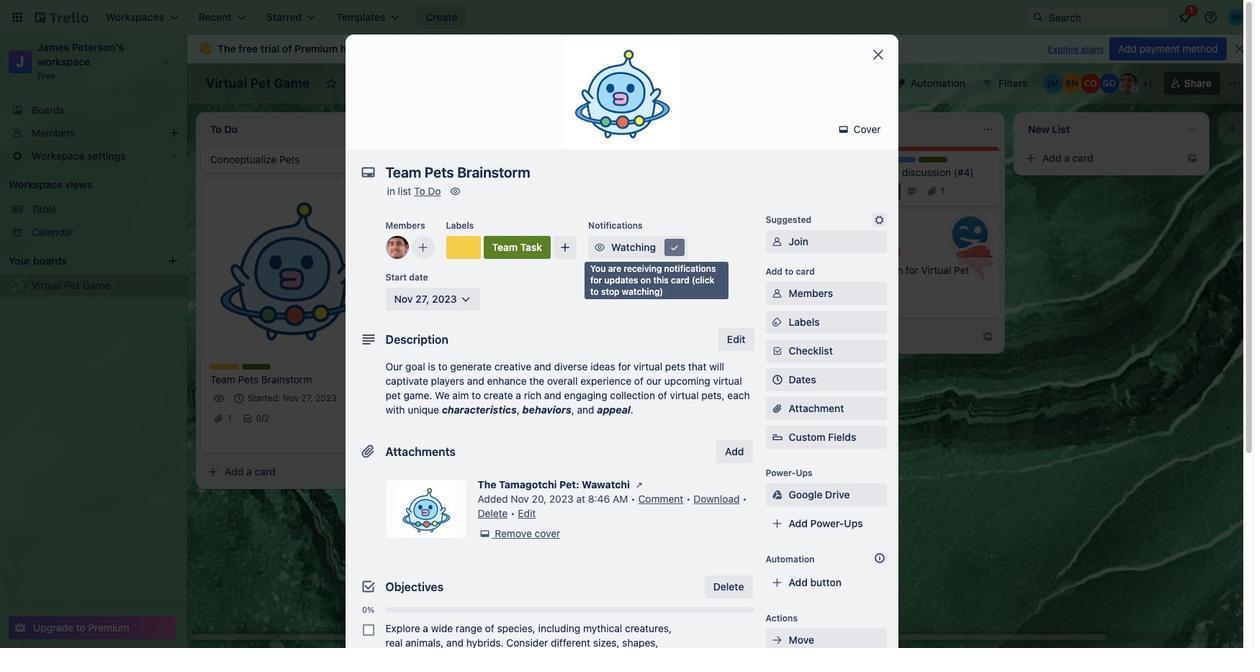 Task type: describe. For each thing, give the bounding box(es) containing it.
1 horizontal spatial james peterson (jamespeterson93) image
[[1118, 73, 1138, 94]]

color: yellow, title: none image
[[210, 364, 239, 370]]

0 horizontal spatial james peterson (jamespeterson93) image
[[363, 431, 380, 448]]

ben nelson (bennelson96) image
[[1062, 73, 1082, 94]]

0 horizontal spatial jeremy miller (jeremymiller198) image
[[1043, 73, 1063, 94]]

1 notification image
[[1176, 9, 1194, 26]]

search image
[[1032, 12, 1044, 23]]

color: bold lime, title: none image
[[919, 157, 947, 163]]

wave image
[[199, 42, 212, 55]]

primary element
[[0, 0, 1254, 35]]

create from template… image
[[1187, 153, 1198, 164]]

create from template… image
[[982, 331, 994, 343]]

open information menu image
[[1204, 10, 1218, 24]]



Task type: locate. For each thing, give the bounding box(es) containing it.
show menu image
[[1228, 76, 1242, 91]]

color: bold lime, title: "team task" element right color: yellow, title: none icon
[[483, 236, 551, 259]]

gary orlando (garyorlando) image
[[1099, 73, 1119, 94]]

your boards with 1 items element
[[9, 253, 145, 270]]

star or unstar board image
[[326, 78, 337, 89]]

jeremy miller (jeremymiller198) image
[[1228, 9, 1246, 26], [1043, 73, 1063, 94]]

jeremy miller (jeremymiller198) image left christina overa (christinaovera) image
[[1043, 73, 1063, 94]]

1 vertical spatial jeremy miller (jeremymiller198) image
[[1043, 73, 1063, 94]]

color: bold lime, title: "team task" element right color: yellow, title: none image
[[242, 364, 271, 370]]

sm image
[[448, 184, 463, 199], [872, 213, 887, 228], [667, 240, 682, 255], [770, 287, 784, 301], [770, 315, 784, 330], [478, 527, 492, 541], [770, 634, 784, 648]]

james peterson (jamespeterson93) image
[[1118, 73, 1138, 94], [363, 431, 380, 448]]

color: blue, title: "fyi" element
[[887, 157, 916, 163]]

jeremy miller (jeremymiller198) image right open information menu icon
[[1228, 9, 1246, 26]]

0 vertical spatial jeremy miller (jeremymiller198) image
[[1228, 9, 1246, 26]]

add members to card image
[[417, 240, 429, 255]]

Board name text field
[[199, 72, 317, 95]]

banner
[[187, 35, 1254, 63]]

color: bold lime, title: "team task" element
[[483, 236, 551, 259], [242, 364, 271, 370]]

1 horizontal spatial jeremy miller (jeremymiller198) image
[[1228, 9, 1246, 26]]

0 horizontal spatial color: bold lime, title: "team task" element
[[242, 364, 271, 370]]

0 vertical spatial color: bold lime, title: "team task" element
[[483, 236, 551, 259]]

0 vertical spatial james peterson (jamespeterson93) image
[[1118, 73, 1138, 94]]

None text field
[[378, 160, 854, 186]]

christina overa (christinaovera) image
[[1081, 73, 1101, 94]]

sm image
[[836, 122, 851, 137], [770, 235, 784, 249], [593, 240, 607, 255], [632, 478, 647, 492], [770, 488, 784, 503]]

None checkbox
[[363, 625, 374, 636]]

None checkbox
[[824, 183, 901, 200]]

1 horizontal spatial color: bold lime, title: "team task" element
[[483, 236, 551, 259]]

color: yellow, title: none image
[[446, 236, 481, 259]]

Search field
[[1044, 7, 1170, 27]]

1 vertical spatial james peterson (jamespeterson93) image
[[363, 431, 380, 448]]

workspace navigation collapse icon image
[[157, 52, 177, 72]]

add board image
[[167, 256, 179, 267]]

close dialog image
[[869, 46, 887, 63]]

james peterson (jamespeterson93) image
[[386, 236, 409, 259]]

1 vertical spatial color: bold lime, title: "team task" element
[[242, 364, 271, 370]]



Task type: vqa. For each thing, say whether or not it's contained in the screenshot.
Add another list button
no



